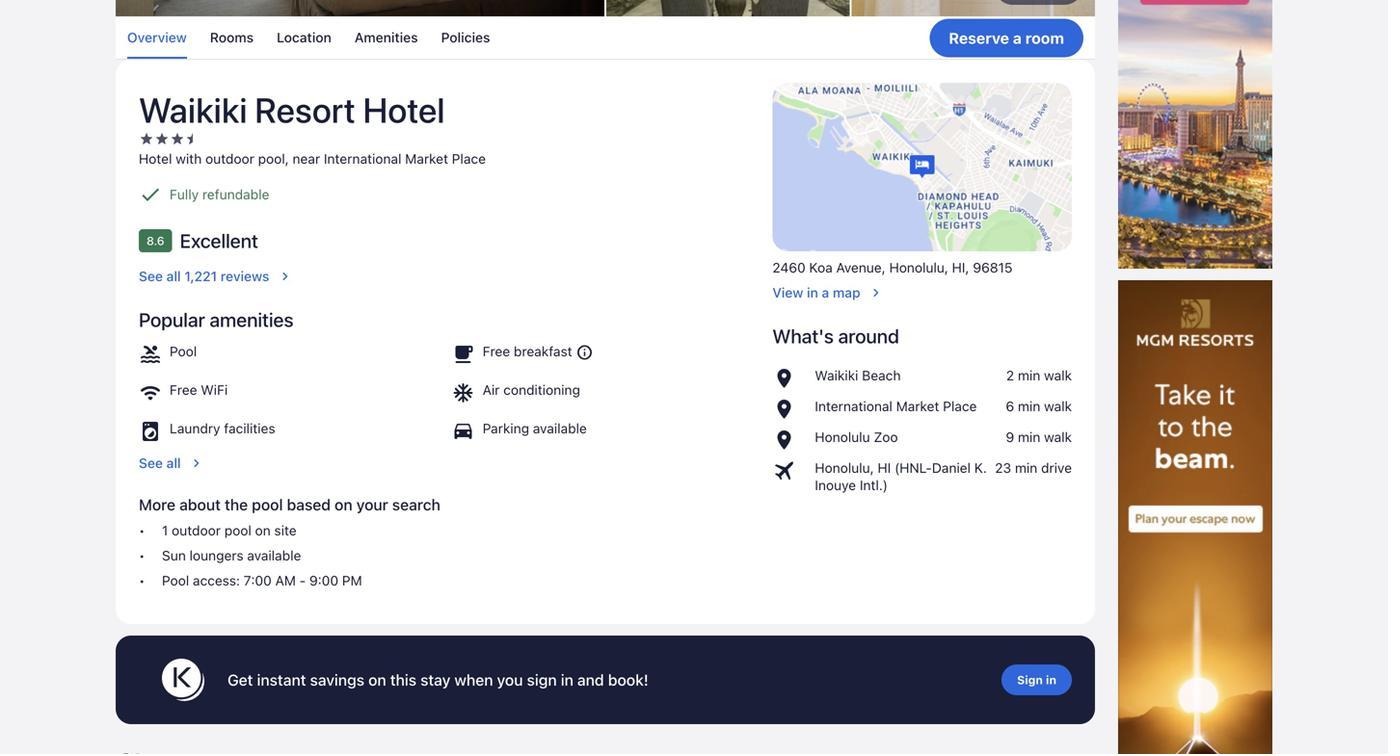 Task type: locate. For each thing, give the bounding box(es) containing it.
pool access: 7:00 am - 9:00 pm
[[162, 573, 362, 589]]

1 vertical spatial on
[[255, 523, 271, 539]]

1 vertical spatial walk
[[1044, 398, 1072, 414]]

pool down popular
[[170, 343, 197, 359]]

0 horizontal spatial international
[[324, 151, 401, 167]]

international right near at the left top of the page
[[324, 151, 401, 167]]

1 vertical spatial free
[[170, 382, 197, 398]]

pool down sun
[[162, 573, 189, 589]]

0 horizontal spatial free
[[170, 382, 197, 398]]

free inside button
[[483, 343, 510, 359]]

in inside 'view in a map' button
[[807, 285, 818, 301]]

1 vertical spatial hotel
[[139, 151, 172, 167]]

walk
[[1044, 368, 1072, 383], [1044, 398, 1072, 414], [1044, 429, 1072, 445]]

free breakfast button
[[483, 343, 593, 362]]

9:00
[[309, 573, 338, 589]]

walk down 2 min walk on the right of the page
[[1044, 398, 1072, 414]]

popular location image up popular location icon
[[772, 398, 807, 421]]

near
[[293, 151, 320, 167]]

1 horizontal spatial place
[[943, 398, 977, 414]]

reserve a room
[[949, 29, 1064, 47]]

1 horizontal spatial on
[[335, 496, 352, 514]]

2 all from the top
[[166, 455, 181, 471]]

in for view
[[807, 285, 818, 301]]

2 vertical spatial list
[[139, 522, 749, 590]]

a
[[1013, 29, 1022, 47], [822, 285, 829, 301]]

see down 8.6 in the left of the page
[[139, 268, 163, 284]]

see all 1,221 reviews
[[139, 268, 269, 284]]

all
[[166, 268, 181, 284], [166, 455, 181, 471]]

walk up 6 min walk
[[1044, 368, 1072, 383]]

1 vertical spatial market
[[896, 398, 939, 414]]

0 horizontal spatial a
[[822, 285, 829, 301]]

1 vertical spatial all
[[166, 455, 181, 471]]

see all button
[[139, 443, 749, 472]]

pool inside list item
[[162, 573, 189, 589]]

on inside list item
[[255, 523, 271, 539]]

on
[[335, 496, 352, 514], [255, 523, 271, 539], [368, 671, 386, 690]]

in left and at the bottom of page
[[561, 671, 573, 690]]

0 vertical spatial pool
[[170, 343, 197, 359]]

pool right the
[[252, 496, 283, 514]]

see all
[[139, 455, 181, 471]]

0 vertical spatial walk
[[1044, 368, 1072, 383]]

0 horizontal spatial place
[[452, 151, 486, 167]]

overview link
[[127, 16, 187, 59]]

1 horizontal spatial pool
[[252, 496, 283, 514]]

0 vertical spatial waikiki
[[139, 89, 247, 130]]

laundry
[[170, 421, 220, 436]]

0 vertical spatial popular location image
[[772, 367, 807, 390]]

min right 23
[[1015, 460, 1037, 476]]

1 vertical spatial popular location image
[[772, 398, 807, 421]]

2 vertical spatial on
[[368, 671, 386, 690]]

0 vertical spatial market
[[405, 151, 448, 167]]

1 vertical spatial waikiki
[[815, 368, 858, 383]]

hotel left with
[[139, 151, 172, 167]]

1 vertical spatial outdoor
[[172, 523, 221, 539]]

waikiki down the what's around
[[815, 368, 858, 383]]

medium image
[[277, 269, 292, 284]]

this
[[390, 671, 417, 690]]

1 vertical spatial pool
[[224, 523, 251, 539]]

-
[[300, 573, 306, 589]]

1 vertical spatial international
[[815, 398, 892, 414]]

on left your
[[335, 496, 352, 514]]

waikiki inside 'list'
[[815, 368, 858, 383]]

1 horizontal spatial medium image
[[868, 285, 884, 301]]

in right sign
[[1046, 674, 1056, 687]]

min right the 9
[[1018, 429, 1040, 445]]

min for 2
[[1018, 368, 1040, 383]]

what's around
[[772, 325, 899, 347]]

medium image down laundry
[[189, 456, 204, 471]]

1 vertical spatial place
[[943, 398, 977, 414]]

0 horizontal spatial market
[[405, 151, 448, 167]]

list containing 1 outdoor pool on site
[[139, 522, 749, 590]]

theme default image
[[576, 344, 593, 361]]

reviews
[[221, 268, 269, 284]]

1 see from the top
[[139, 268, 163, 284]]

popular amenities
[[139, 308, 294, 331]]

honolulu, up 'view in a map' button at the top of the page
[[889, 260, 948, 276]]

book!
[[608, 671, 648, 690]]

place
[[452, 151, 486, 167], [943, 398, 977, 414]]

1 vertical spatial pool
[[162, 573, 189, 589]]

see for see all
[[139, 455, 163, 471]]

popular location image down the what's
[[772, 367, 807, 390]]

outdoor up refundable
[[205, 151, 254, 167]]

2 horizontal spatial in
[[1046, 674, 1056, 687]]

hotel
[[363, 89, 445, 130], [139, 151, 172, 167]]

policies link
[[441, 16, 490, 59]]

view in a map
[[772, 285, 860, 301]]

0 vertical spatial international
[[324, 151, 401, 167]]

available down site
[[247, 548, 301, 564]]

1 all from the top
[[166, 268, 181, 284]]

min for 9
[[1018, 429, 1040, 445]]

international
[[324, 151, 401, 167], [815, 398, 892, 414]]

free left wifi
[[170, 382, 197, 398]]

1 vertical spatial list
[[772, 367, 1072, 494]]

walk up drive
[[1044, 429, 1072, 445]]

pool down the
[[224, 523, 251, 539]]

medium image right map
[[868, 285, 884, 301]]

policies
[[441, 29, 490, 45]]

0 horizontal spatial waikiki
[[139, 89, 247, 130]]

medium image
[[868, 285, 884, 301], [189, 456, 204, 471]]

see for see all 1,221 reviews
[[139, 268, 163, 284]]

sign
[[527, 671, 557, 690]]

0 horizontal spatial medium image
[[189, 456, 204, 471]]

pm
[[342, 573, 362, 589]]

outdoor
[[205, 151, 254, 167], [172, 523, 221, 539]]

list containing waikiki beach
[[772, 367, 1072, 494]]

location link
[[277, 16, 331, 59]]

0 vertical spatial available
[[533, 421, 587, 436]]

2 see from the top
[[139, 455, 163, 471]]

amenities
[[355, 29, 418, 45]]

2 popular location image from the top
[[772, 398, 807, 421]]

1 vertical spatial honolulu,
[[815, 460, 874, 476]]

min right 6
[[1018, 398, 1040, 414]]

0 vertical spatial on
[[335, 496, 352, 514]]

available down conditioning
[[533, 421, 587, 436]]

1
[[162, 523, 168, 539]]

1 vertical spatial a
[[822, 285, 829, 301]]

walk for 6 min walk
[[1044, 398, 1072, 414]]

room
[[1025, 29, 1064, 47]]

international up honolulu zoo
[[815, 398, 892, 414]]

all left 1,221
[[166, 268, 181, 284]]

on for get instant savings on this stay when you sign in and book!
[[368, 671, 386, 690]]

wifi
[[201, 382, 228, 398]]

1 horizontal spatial market
[[896, 398, 939, 414]]

8.6
[[147, 234, 164, 248]]

3 walk from the top
[[1044, 429, 1072, 445]]

1 xsmall image from the left
[[139, 131, 154, 146]]

2 xsmall image from the left
[[154, 131, 170, 146]]

inouye
[[815, 477, 856, 493]]

refundable
[[202, 186, 269, 202]]

instant
[[257, 671, 306, 690]]

medium image for 'view in a map' button at the top of the page
[[868, 285, 884, 301]]

2 min walk
[[1006, 368, 1072, 383]]

pool for pool
[[170, 343, 197, 359]]

0 vertical spatial place
[[452, 151, 486, 167]]

savings
[[310, 671, 364, 690]]

walk for 2 min walk
[[1044, 368, 1072, 383]]

1 horizontal spatial waikiki
[[815, 368, 858, 383]]

facilities
[[224, 421, 275, 436]]

0 vertical spatial medium image
[[868, 285, 884, 301]]

0 horizontal spatial in
[[561, 671, 573, 690]]

0 horizontal spatial on
[[255, 523, 271, 539]]

pool inside list item
[[224, 523, 251, 539]]

min right 2
[[1018, 368, 1040, 383]]

loungers
[[190, 548, 243, 564]]

in right the view at the top right
[[807, 285, 818, 301]]

medium image inside 'view in a map' button
[[868, 285, 884, 301]]

free for free wifi
[[170, 382, 197, 398]]

2 horizontal spatial on
[[368, 671, 386, 690]]

free for free breakfast
[[483, 343, 510, 359]]

walk for 9 min walk
[[1044, 429, 1072, 445]]

0 vertical spatial outdoor
[[205, 151, 254, 167]]

location
[[277, 29, 331, 45]]

0 horizontal spatial honolulu,
[[815, 460, 874, 476]]

honolulu, up inouye
[[815, 460, 874, 476]]

all down laundry
[[166, 455, 181, 471]]

on left this
[[368, 671, 386, 690]]

all for see all
[[166, 455, 181, 471]]

sun loungers available list item
[[139, 547, 749, 565]]

on left site
[[255, 523, 271, 539]]

k.
[[974, 460, 987, 476]]

when
[[454, 671, 493, 690]]

market
[[405, 151, 448, 167], [896, 398, 939, 414]]

laundry facilities
[[170, 421, 275, 436]]

popular location image
[[772, 367, 807, 390], [772, 398, 807, 421]]

0 horizontal spatial available
[[247, 548, 301, 564]]

list
[[116, 16, 1095, 59], [772, 367, 1072, 494], [139, 522, 749, 590]]

0 vertical spatial honolulu,
[[889, 260, 948, 276]]

see up more
[[139, 455, 163, 471]]

xsmall image
[[139, 131, 154, 146], [154, 131, 170, 146], [170, 131, 185, 146]]

waikiki up directional icon
[[139, 89, 247, 130]]

place inside 'list'
[[943, 398, 977, 414]]

1 horizontal spatial available
[[533, 421, 587, 436]]

1 horizontal spatial a
[[1013, 29, 1022, 47]]

0 horizontal spatial pool
[[224, 523, 251, 539]]

in inside sign in link
[[1046, 674, 1056, 687]]

1 vertical spatial available
[[247, 548, 301, 564]]

honolulu
[[815, 429, 870, 445]]

fully refundable
[[170, 186, 269, 202]]

around
[[838, 325, 899, 347]]

sign in
[[1017, 674, 1056, 687]]

0 vertical spatial all
[[166, 268, 181, 284]]

available
[[533, 421, 587, 436], [247, 548, 301, 564]]

in for sign
[[1046, 674, 1056, 687]]

0 vertical spatial hotel
[[363, 89, 445, 130]]

reserve
[[949, 29, 1009, 47]]

you
[[497, 671, 523, 690]]

0 vertical spatial list
[[116, 16, 1095, 59]]

hotel down 'amenities' link
[[363, 89, 445, 130]]

0 vertical spatial see
[[139, 268, 163, 284]]

outdoor down about
[[172, 523, 221, 539]]

a left room
[[1013, 29, 1022, 47]]

list for more about the pool based on your search
[[139, 522, 749, 590]]

popular location image for international
[[772, 398, 807, 421]]

1 horizontal spatial international
[[815, 398, 892, 414]]

free up air
[[483, 343, 510, 359]]

2 vertical spatial walk
[[1044, 429, 1072, 445]]

and
[[577, 671, 604, 690]]

1 vertical spatial see
[[139, 455, 163, 471]]

overview
[[127, 29, 187, 45]]

2 walk from the top
[[1044, 398, 1072, 414]]

1 horizontal spatial in
[[807, 285, 818, 301]]

in
[[807, 285, 818, 301], [561, 671, 573, 690], [1046, 674, 1056, 687]]

1 vertical spatial medium image
[[189, 456, 204, 471]]

hi
[[878, 460, 891, 476]]

1 walk from the top
[[1044, 368, 1072, 383]]

medium image inside see all button
[[189, 456, 204, 471]]

0 vertical spatial free
[[483, 343, 510, 359]]

air conditioning
[[483, 382, 580, 398]]

a left map
[[822, 285, 829, 301]]

1 popular location image from the top
[[772, 367, 807, 390]]

pool
[[170, 343, 197, 359], [162, 573, 189, 589]]

resort
[[255, 89, 355, 130]]

avenue,
[[836, 260, 886, 276]]

sun loungers available
[[162, 548, 301, 564]]

1 horizontal spatial free
[[483, 343, 510, 359]]

hotel with outdoor pool, near international market place
[[139, 151, 486, 167]]

waikiki
[[139, 89, 247, 130], [815, 368, 858, 383]]

air
[[483, 382, 500, 398]]



Task type: describe. For each thing, give the bounding box(es) containing it.
honolulu, inside the honolulu, hi (hnl-daniel k. inouye intl.) 23 min drive
[[815, 460, 874, 476]]

23
[[995, 460, 1011, 476]]

more about the pool based on your search
[[139, 496, 440, 514]]

eco-friendly toiletries, hair dryer, towels image
[[852, 0, 1095, 16]]

fully
[[170, 186, 199, 202]]

map image
[[772, 83, 1072, 251]]

airport image
[[772, 460, 807, 483]]

intl.)
[[860, 477, 888, 493]]

amenities link
[[355, 16, 418, 59]]

view
[[772, 285, 803, 301]]

9
[[1006, 429, 1014, 445]]

honolulu zoo
[[815, 429, 898, 445]]

waikiki beach
[[815, 368, 901, 383]]

zoo
[[874, 429, 898, 445]]

1 horizontal spatial honolulu,
[[889, 260, 948, 276]]

all for see all 1,221 reviews
[[166, 268, 181, 284]]

the
[[225, 496, 248, 514]]

see all 1,221 reviews button
[[139, 260, 749, 285]]

get instant savings on this stay when you sign in and book!
[[227, 671, 648, 690]]

sign
[[1017, 674, 1043, 687]]

1 outdoor pool on site list item
[[139, 522, 749, 540]]

outdoor inside list item
[[172, 523, 221, 539]]

pool,
[[258, 151, 289, 167]]

min for 6
[[1018, 398, 1040, 414]]

what's
[[772, 325, 834, 347]]

your
[[356, 496, 388, 514]]

stay
[[420, 671, 450, 690]]

0 vertical spatial pool
[[252, 496, 283, 514]]

rooms link
[[210, 16, 254, 59]]

excellent
[[180, 229, 258, 252]]

2460 koa avenue, honolulu, hi, 96815
[[772, 260, 1013, 276]]

free breakfast
[[483, 343, 572, 359]]

international market place
[[815, 398, 977, 414]]

on for 1 outdoor pool on site
[[255, 523, 271, 539]]

based
[[287, 496, 331, 514]]

2460
[[772, 260, 806, 276]]

get
[[227, 671, 253, 690]]

directional image
[[185, 131, 200, 146]]

1 horizontal spatial hotel
[[363, 89, 445, 130]]

about
[[179, 496, 221, 514]]

7:00
[[244, 573, 272, 589]]

popular
[[139, 308, 205, 331]]

breakfast
[[514, 343, 572, 359]]

koa
[[809, 260, 833, 276]]

map
[[833, 285, 860, 301]]

am
[[275, 573, 296, 589]]

international inside 'list'
[[815, 398, 892, 414]]

superior room, 1 king bed with sofa bed | in-room safe, desk, laptop workspace, blackout drapes image
[[116, 0, 604, 16]]

pool for pool access: 7:00 am - 9:00 pm
[[162, 573, 189, 589]]

min inside the honolulu, hi (hnl-daniel k. inouye intl.) 23 min drive
[[1015, 460, 1037, 476]]

waikiki resort hotel
[[139, 89, 445, 130]]

1,221
[[184, 268, 217, 284]]

list for what's around
[[772, 367, 1072, 494]]

daniel
[[932, 460, 971, 476]]

popular location image
[[772, 429, 807, 452]]

excellent element
[[180, 229, 258, 252]]

6
[[1006, 398, 1014, 414]]

conditioning
[[503, 382, 580, 398]]

rooms
[[210, 29, 254, 45]]

0 vertical spatial a
[[1013, 29, 1022, 47]]

amenities
[[210, 308, 294, 331]]

search
[[392, 496, 440, 514]]

reserve a room button
[[930, 19, 1083, 57]]

waikiki for waikiki resort hotel
[[139, 89, 247, 130]]

sun
[[162, 548, 186, 564]]

parking available
[[483, 421, 587, 436]]

pool access: 7:00 am - 9:00 pm list item
[[139, 572, 749, 590]]

sign in link
[[1002, 665, 1072, 696]]

site
[[274, 523, 297, 539]]

positive theme image
[[139, 183, 162, 206]]

access:
[[193, 573, 240, 589]]

2
[[1006, 368, 1014, 383]]

6 min walk
[[1006, 398, 1072, 414]]

popular location image for waikiki
[[772, 367, 807, 390]]

waikiki for waikiki beach
[[815, 368, 858, 383]]

available inside 'list item'
[[247, 548, 301, 564]]

0 horizontal spatial hotel
[[139, 151, 172, 167]]

list containing overview
[[116, 16, 1095, 59]]

drive
[[1041, 460, 1072, 476]]

hi,
[[952, 260, 969, 276]]

lobby sitting area image
[[606, 0, 850, 16]]

96815
[[973, 260, 1013, 276]]

parking
[[483, 421, 529, 436]]

3 xsmall image from the left
[[170, 131, 185, 146]]

with
[[176, 151, 202, 167]]

view in a map button
[[772, 276, 1072, 302]]

market inside 'list'
[[896, 398, 939, 414]]

1 outdoor pool on site
[[162, 523, 297, 539]]

honolulu, hi (hnl-daniel k. inouye intl.) 23 min drive
[[815, 460, 1072, 493]]

9 min walk
[[1006, 429, 1072, 445]]

beach
[[862, 368, 901, 383]]

medium image for see all button
[[189, 456, 204, 471]]

free wifi
[[170, 382, 228, 398]]



Task type: vqa. For each thing, say whether or not it's contained in the screenshot.
the New Year's sale: Get 25% off or more Find your next perfect somewhere for an international getaway and save 25% or more with Member Prices until Jan 31.
no



